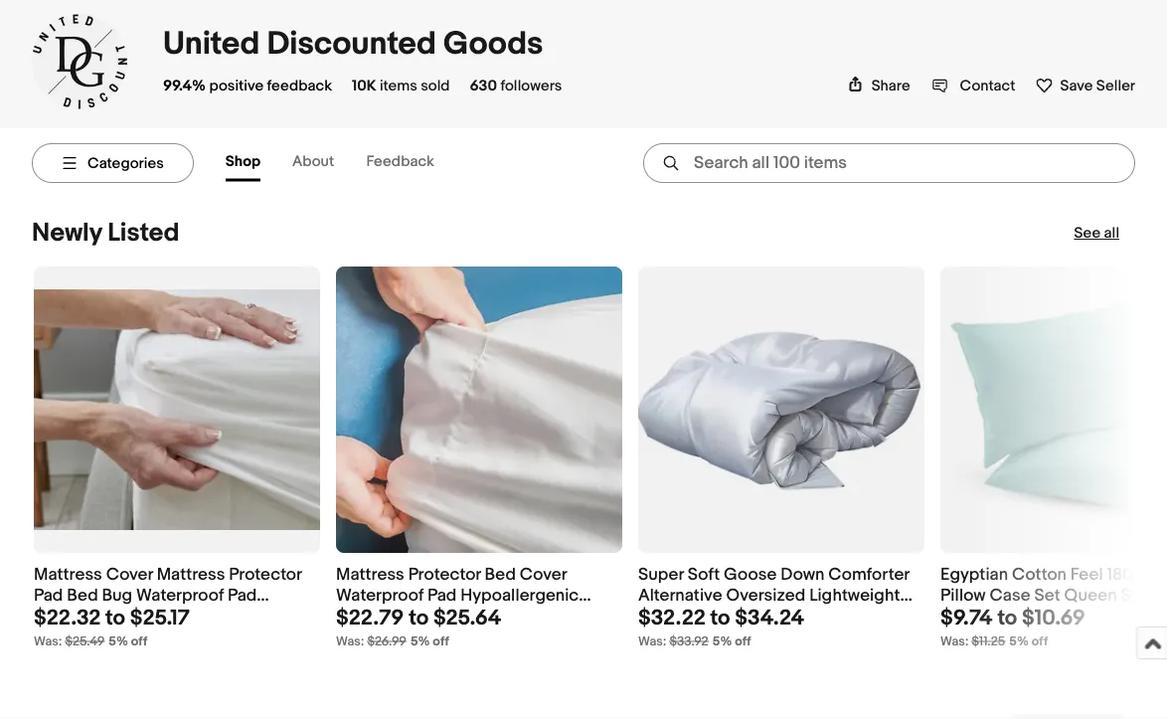 Task type: describe. For each thing, give the bounding box(es) containing it.
$22.32
[[34, 605, 101, 631]]

10k items sold
[[352, 77, 450, 94]]

followers
[[501, 77, 562, 94]]

$25.17
[[130, 605, 190, 631]]

contact link
[[932, 77, 1016, 94]]

$26.99
[[367, 634, 407, 650]]

white
[[639, 606, 683, 627]]

hypoallergenic inside mattress cover mattress protector pad bed bug waterproof pad hypoallergenic pad
[[34, 606, 152, 627]]

goose
[[724, 564, 777, 585]]

to for $9.74
[[998, 605, 1018, 631]]

was: for $9.74
[[941, 634, 969, 650]]

$34.24
[[735, 605, 805, 631]]

united
[[163, 25, 260, 64]]

seller
[[1097, 77, 1136, 94]]

super soft goose down comforter alternative oversized lightweight white
[[639, 564, 910, 627]]

sold
[[421, 77, 450, 94]]

5% for $10.69
[[1010, 634, 1029, 650]]

$32.22 to $34.24 was: $33.92 5% off
[[639, 605, 805, 650]]

to for $22.79
[[409, 605, 429, 631]]

protector inside mattress protector bed cover waterproof pad hypoallergenic deep pocket all sizes
[[408, 564, 481, 585]]

Search all 100 items field
[[643, 143, 1136, 183]]

co
[[1148, 564, 1168, 585]]

cover inside mattress cover mattress protector pad bed bug waterproof pad hypoallergenic pad
[[106, 564, 153, 585]]

hypoallergenic inside mattress protector bed cover waterproof pad hypoallergenic deep pocket all sizes
[[461, 585, 579, 606]]

united discounted goods link
[[163, 25, 543, 64]]

bug
[[102, 585, 132, 606]]

contact
[[960, 77, 1016, 94]]

$22.79 to $25.64 was: $26.99 5% off
[[336, 605, 502, 650]]

egyptian cotton feel 1800 co
[[941, 564, 1168, 627]]

protector inside mattress cover mattress protector pad bed bug waterproof pad hypoallergenic pad
[[229, 564, 302, 585]]

see
[[1075, 224, 1101, 242]]

waterproof inside mattress cover mattress protector pad bed bug waterproof pad hypoallergenic pad
[[136, 585, 224, 606]]

10k
[[352, 77, 377, 94]]

630 followers
[[470, 77, 562, 94]]

super
[[639, 564, 684, 585]]

99.4% positive feedback
[[163, 77, 332, 94]]

waterproof inside mattress protector bed cover waterproof pad hypoallergenic deep pocket all sizes
[[336, 585, 424, 606]]

$22.79
[[336, 605, 404, 631]]

mattress for $22.79
[[336, 564, 405, 585]]

5% for $34.24
[[713, 634, 732, 650]]

shop
[[226, 153, 261, 171]]

discounted
[[267, 25, 437, 64]]

99.4%
[[163, 77, 206, 94]]

mattress for $22.32
[[34, 564, 102, 585]]

feedback
[[366, 153, 435, 171]]

united discounted goods image
[[32, 15, 127, 109]]

newly
[[32, 218, 102, 249]]

$32.22
[[639, 605, 706, 631]]

listed
[[108, 218, 179, 249]]

$22.32 to $25.17 was: $25.49 5% off
[[34, 605, 190, 650]]

$9.74
[[941, 605, 993, 631]]

mattress protector bed cover waterproof pad hypoallergenic deep pocket all sizes : quick view image
[[336, 267, 623, 553]]

to for $22.32
[[106, 605, 125, 631]]

categories button
[[32, 143, 194, 183]]

egyptian cotton feel 1800 co button
[[941, 564, 1168, 627]]

about
[[292, 153, 334, 171]]

mattress protector bed cover waterproof pad hypoallergenic deep pocket all sizes button
[[336, 564, 623, 627]]

feedback
[[267, 77, 332, 94]]



Task type: vqa. For each thing, say whether or not it's contained in the screenshot.
Joined Apr 2023
no



Task type: locate. For each thing, give the bounding box(es) containing it.
save seller button
[[1036, 73, 1136, 94]]

5% inside $22.79 to $25.64 was: $26.99 5% off
[[411, 634, 430, 650]]

1 protector from the left
[[229, 564, 302, 585]]

2 5% from the left
[[411, 634, 430, 650]]

to inside the $32.22 to $34.24 was: $33.92 5% off
[[711, 605, 731, 631]]

share
[[872, 77, 911, 94]]

3 mattress from the left
[[336, 564, 405, 585]]

$10.69
[[1022, 605, 1086, 631]]

off inside $22.79 to $25.64 was: $26.99 5% off
[[433, 634, 449, 650]]

off down $25.17
[[131, 634, 147, 650]]

4 to from the left
[[998, 605, 1018, 631]]

all
[[441, 606, 461, 627]]

goods
[[444, 25, 543, 64]]

630
[[470, 77, 497, 94]]

2 horizontal spatial mattress
[[336, 564, 405, 585]]

5%
[[109, 634, 128, 650], [411, 634, 430, 650], [713, 634, 732, 650], [1010, 634, 1029, 650]]

0 horizontal spatial mattress
[[34, 564, 102, 585]]

$9.74 to $10.69 was: $11.25 5% off
[[941, 605, 1086, 650]]

4 off from the left
[[1032, 634, 1048, 650]]

super soft goose down comforter alternative oversized lightweight white button
[[639, 564, 925, 627]]

mattress up $22.32
[[34, 564, 102, 585]]

mattress up deep
[[336, 564, 405, 585]]

off for $25.64
[[433, 634, 449, 650]]

2 to from the left
[[409, 605, 429, 631]]

was: down $22.32
[[34, 634, 62, 650]]

was: inside $22.79 to $25.64 was: $26.99 5% off
[[336, 634, 365, 650]]

mattress inside mattress protector bed cover waterproof pad hypoallergenic deep pocket all sizes
[[336, 564, 405, 585]]

$25.64
[[434, 605, 502, 631]]

comforter
[[829, 564, 910, 585]]

mattress
[[34, 564, 102, 585], [157, 564, 225, 585], [336, 564, 405, 585]]

0 horizontal spatial cover
[[106, 564, 153, 585]]

was: inside $22.32 to $25.17 was: $25.49 5% off
[[34, 634, 62, 650]]

united discounted goods
[[163, 25, 543, 64]]

to left $25.17
[[106, 605, 125, 631]]

0 horizontal spatial bed
[[67, 585, 98, 606]]

1 was: from the left
[[34, 634, 62, 650]]

mattress cover mattress protector pad bed bug waterproof pad hypoallergenic pad : quick view image
[[34, 289, 320, 530]]

bed inside mattress protector bed cover waterproof pad hypoallergenic deep pocket all sizes
[[485, 564, 516, 585]]

off down "all"
[[433, 634, 449, 650]]

0 horizontal spatial hypoallergenic
[[34, 606, 152, 627]]

was: for $32.22
[[639, 634, 667, 650]]

4 5% from the left
[[1010, 634, 1029, 650]]

2 cover from the left
[[520, 564, 567, 585]]

1 waterproof from the left
[[136, 585, 224, 606]]

to left "all"
[[409, 605, 429, 631]]

1 mattress from the left
[[34, 564, 102, 585]]

0 horizontal spatial protector
[[229, 564, 302, 585]]

1 horizontal spatial bed
[[485, 564, 516, 585]]

super soft goose down comforter alternative oversized lightweight white  : quick view image
[[639, 314, 925, 505]]

1 horizontal spatial waterproof
[[336, 585, 424, 606]]

alternative
[[639, 585, 723, 606]]

mattress cover mattress protector pad bed bug waterproof pad hypoallergenic pad button
[[34, 564, 320, 627]]

all
[[1104, 224, 1120, 242]]

5% down the pocket
[[411, 634, 430, 650]]

5% right $25.49
[[109, 634, 128, 650]]

mattress up $25.17
[[157, 564, 225, 585]]

lightweight
[[810, 585, 901, 606]]

$11.25
[[972, 634, 1006, 650]]

pocket
[[383, 606, 437, 627]]

down
[[781, 564, 825, 585]]

mattress cover mattress protector pad bed bug waterproof pad hypoallergenic pad
[[34, 564, 302, 627]]

cover
[[106, 564, 153, 585], [520, 564, 567, 585]]

positive
[[209, 77, 264, 94]]

1 to from the left
[[106, 605, 125, 631]]

5% for $25.64
[[411, 634, 430, 650]]

off inside $9.74 to $10.69 was: $11.25 5% off
[[1032, 634, 1048, 650]]

tab list
[[226, 145, 466, 182]]

5% right $11.25
[[1010, 634, 1029, 650]]

5% inside $9.74 to $10.69 was: $11.25 5% off
[[1010, 634, 1029, 650]]

pad
[[34, 585, 63, 606], [228, 585, 257, 606], [428, 585, 457, 606], [156, 606, 185, 627]]

bed up sizes
[[485, 564, 516, 585]]

was: inside $9.74 to $10.69 was: $11.25 5% off
[[941, 634, 969, 650]]

1 horizontal spatial cover
[[520, 564, 567, 585]]

1 off from the left
[[131, 634, 147, 650]]

1 horizontal spatial protector
[[408, 564, 481, 585]]

was: for $22.79
[[336, 634, 365, 650]]

off down $10.69
[[1032, 634, 1048, 650]]

newly listed
[[32, 218, 179, 249]]

protector
[[229, 564, 302, 585], [408, 564, 481, 585]]

hypoallergenic
[[461, 585, 579, 606], [34, 606, 152, 627]]

0 horizontal spatial waterproof
[[136, 585, 224, 606]]

2 protector from the left
[[408, 564, 481, 585]]

to up $11.25
[[998, 605, 1018, 631]]

bed
[[485, 564, 516, 585], [67, 585, 98, 606]]

off inside the $32.22 to $34.24 was: $33.92 5% off
[[735, 634, 752, 650]]

was:
[[34, 634, 62, 650], [336, 634, 365, 650], [639, 634, 667, 650], [941, 634, 969, 650]]

was: down white
[[639, 634, 667, 650]]

soft
[[688, 564, 720, 585]]

1 horizontal spatial mattress
[[157, 564, 225, 585]]

waterproof right the bug
[[136, 585, 224, 606]]

feel
[[1071, 564, 1104, 585]]

bed inside mattress cover mattress protector pad bed bug waterproof pad hypoallergenic pad
[[67, 585, 98, 606]]

waterproof up "$26.99"
[[336, 585, 424, 606]]

to inside $9.74 to $10.69 was: $11.25 5% off
[[998, 605, 1018, 631]]

to down soft
[[711, 605, 731, 631]]

5% inside the $32.22 to $34.24 was: $33.92 5% off
[[713, 634, 732, 650]]

off for $34.24
[[735, 634, 752, 650]]

off for $25.17
[[131, 634, 147, 650]]

save
[[1061, 77, 1093, 94]]

was: down the $9.74
[[941, 634, 969, 650]]

1 5% from the left
[[109, 634, 128, 650]]

egyptian cotton feel 1800 count pillow case set queen standard king pillowcase  : quick view image
[[941, 282, 1168, 537]]

egyptian
[[941, 564, 1009, 585]]

off for $10.69
[[1032, 634, 1048, 650]]

deep
[[336, 606, 379, 627]]

3 5% from the left
[[713, 634, 732, 650]]

1800
[[1107, 564, 1144, 585]]

see all
[[1075, 224, 1120, 242]]

was: inside the $32.22 to $34.24 was: $33.92 5% off
[[639, 634, 667, 650]]

1 cover from the left
[[106, 564, 153, 585]]

bed left the bug
[[67, 585, 98, 606]]

mattress protector bed cover waterproof pad hypoallergenic deep pocket all sizes
[[336, 564, 579, 627]]

to inside $22.79 to $25.64 was: $26.99 5% off
[[409, 605, 429, 631]]

to
[[106, 605, 125, 631], [409, 605, 429, 631], [711, 605, 731, 631], [998, 605, 1018, 631]]

to inside $22.32 to $25.17 was: $25.49 5% off
[[106, 605, 125, 631]]

2 waterproof from the left
[[336, 585, 424, 606]]

cotton
[[1012, 564, 1067, 585]]

share button
[[848, 77, 911, 94]]

2 off from the left
[[433, 634, 449, 650]]

3 was: from the left
[[639, 634, 667, 650]]

categories
[[88, 154, 164, 172]]

$33.92
[[670, 634, 709, 650]]

off inside $22.32 to $25.17 was: $25.49 5% off
[[131, 634, 147, 650]]

off
[[131, 634, 147, 650], [433, 634, 449, 650], [735, 634, 752, 650], [1032, 634, 1048, 650]]

to for $32.22
[[711, 605, 731, 631]]

items
[[380, 77, 418, 94]]

2 mattress from the left
[[157, 564, 225, 585]]

3 to from the left
[[711, 605, 731, 631]]

was: down deep
[[336, 634, 365, 650]]

save seller
[[1061, 77, 1136, 94]]

2 was: from the left
[[336, 634, 365, 650]]

sizes
[[465, 606, 506, 627]]

was: for $22.32
[[34, 634, 62, 650]]

tab list containing shop
[[226, 145, 466, 182]]

3 off from the left
[[735, 634, 752, 650]]

cover inside mattress protector bed cover waterproof pad hypoallergenic deep pocket all sizes
[[520, 564, 567, 585]]

1 horizontal spatial hypoallergenic
[[461, 585, 579, 606]]

waterproof
[[136, 585, 224, 606], [336, 585, 424, 606]]

4 was: from the left
[[941, 634, 969, 650]]

pad inside mattress protector bed cover waterproof pad hypoallergenic deep pocket all sizes
[[428, 585, 457, 606]]

5% for $25.17
[[109, 634, 128, 650]]

see all link
[[568, 224, 1120, 258]]

off down $34.24
[[735, 634, 752, 650]]

$25.49
[[65, 634, 105, 650]]

oversized
[[726, 585, 806, 606]]

5% inside $22.32 to $25.17 was: $25.49 5% off
[[109, 634, 128, 650]]

5% right $33.92
[[713, 634, 732, 650]]



